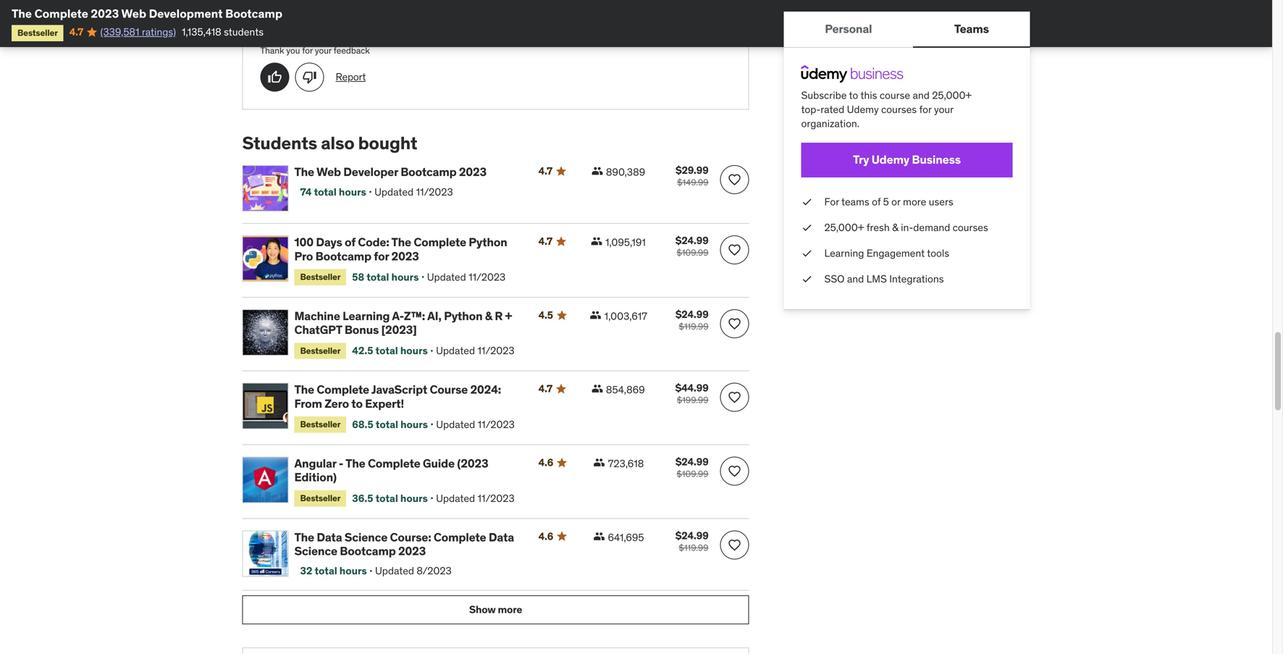 Task type: locate. For each thing, give the bounding box(es) containing it.
1 vertical spatial wishlist image
[[728, 390, 742, 405]]

$24.99 $119.99 right the 641,695
[[676, 529, 709, 553]]

2024:
[[471, 382, 501, 397]]

hours down the complete javascript course 2024: from zero to expert! link
[[401, 418, 428, 431]]

updated 11/2023 for 2024:
[[436, 418, 515, 431]]

100
[[295, 235, 314, 250]]

2 vertical spatial for
[[374, 249, 389, 264]]

hours for complete
[[401, 492, 428, 505]]

1 vertical spatial udemy
[[872, 152, 910, 167]]

bestseller for machine
[[300, 345, 341, 356]]

1 horizontal spatial and
[[913, 89, 930, 102]]

1 vertical spatial courses
[[953, 221, 989, 234]]

1 horizontal spatial to
[[850, 89, 859, 102]]

or
[[892, 195, 901, 208]]

hours for course
[[401, 418, 428, 431]]

for up "58 total hours"
[[374, 249, 389, 264]]

0 vertical spatial 25,000+
[[933, 89, 972, 102]]

2 horizontal spatial for
[[920, 103, 932, 116]]

courses right "demand"
[[953, 221, 989, 234]]

(339,581 ratings)
[[100, 25, 176, 38]]

updated 11/2023 up 2024:
[[436, 344, 515, 357]]

32 total hours
[[300, 565, 367, 578]]

$24.99 $109.99 down "$149.99"
[[676, 234, 709, 258]]

updated for guide
[[436, 492, 475, 505]]

1 $109.99 from the top
[[677, 247, 709, 258]]

0 vertical spatial udemy
[[847, 103, 879, 116]]

updated down guide
[[436, 492, 475, 505]]

$24.99 for the data science course: complete data science bootcamp 2023
[[676, 529, 709, 542]]

0 horizontal spatial data
[[317, 530, 342, 545]]

1 $119.99 from the top
[[679, 321, 709, 332]]

xsmall image for learning engagement tools
[[802, 246, 813, 261]]

100 days of code: the complete python pro bootcamp for 2023 link
[[295, 235, 521, 264]]

1 vertical spatial 4.6
[[539, 530, 554, 543]]

more right or
[[904, 195, 927, 208]]

0 horizontal spatial more
[[498, 603, 523, 616]]

hours down angular - the complete guide (2023 edition) link
[[401, 492, 428, 505]]

4 wishlist image from the top
[[728, 538, 742, 552]]

1 horizontal spatial of
[[872, 195, 881, 208]]

for inside subscribe to this course and 25,000+ top‑rated udemy courses for your organization.
[[920, 103, 932, 116]]

the for science
[[295, 530, 314, 545]]

11/2023 for 2024:
[[478, 418, 515, 431]]

1 horizontal spatial your
[[935, 103, 954, 116]]

1 vertical spatial for
[[920, 103, 932, 116]]

11/2023 for guide
[[478, 492, 515, 505]]

4 $24.99 from the top
[[676, 529, 709, 542]]

11/2023 up r
[[469, 271, 506, 284]]

68.5 total hours
[[352, 418, 428, 431]]

0 vertical spatial for
[[302, 45, 313, 56]]

$109.99 right 1,095,191
[[677, 247, 709, 258]]

$24.99 for angular - the complete guide (2023 edition)
[[676, 455, 709, 468]]

1 vertical spatial $109.99
[[677, 468, 709, 480]]

complete inside 100 days of code: the complete python pro bootcamp for 2023
[[414, 235, 467, 250]]

updated 11/2023 up ai,
[[427, 271, 506, 284]]

total right 36.5
[[376, 492, 398, 505]]

total for a-
[[376, 344, 398, 357]]

javascript
[[372, 382, 428, 397]]

0 horizontal spatial courses
[[882, 103, 917, 116]]

try
[[854, 152, 870, 167]]

4.7
[[69, 25, 83, 38], [539, 165, 553, 178], [539, 235, 553, 248], [539, 382, 553, 395]]

guide
[[423, 456, 455, 471]]

1 vertical spatial web
[[317, 165, 341, 179]]

2 $24.99 $109.99 from the top
[[676, 455, 709, 480]]

to left 'this'
[[850, 89, 859, 102]]

11/2023
[[416, 185, 453, 198], [469, 271, 506, 284], [478, 344, 515, 357], [478, 418, 515, 431], [478, 492, 515, 505]]

$119.99 right the 641,695
[[679, 542, 709, 553]]

students also bought
[[242, 132, 418, 154]]

& left r
[[485, 309, 493, 323]]

11/2023 for ai,
[[478, 344, 515, 357]]

xsmall image for the complete javascript course 2024: from zero to expert!
[[592, 383, 603, 395]]

for inside 100 days of code: the complete python pro bootcamp for 2023
[[374, 249, 389, 264]]

2 4.6 from the top
[[539, 530, 554, 543]]

courses down course
[[882, 103, 917, 116]]

1 wishlist image from the top
[[728, 173, 742, 187]]

updated for the
[[427, 271, 466, 284]]

updated 11/2023 for ai,
[[436, 344, 515, 357]]

$24.99 for machine learning a-z™: ai, python & r + chatgpt bonus [2023]
[[676, 308, 709, 321]]

xsmall image for angular - the complete guide (2023 edition)
[[594, 457, 606, 468]]

1 horizontal spatial for
[[374, 249, 389, 264]]

0 horizontal spatial 25,000+
[[825, 221, 865, 234]]

total for the
[[376, 492, 398, 505]]

100 days of code: the complete python pro bootcamp for 2023
[[295, 235, 508, 264]]

science down 36.5
[[345, 530, 388, 545]]

2 $109.99 from the top
[[677, 468, 709, 480]]

learning
[[825, 247, 865, 260], [343, 309, 390, 323]]

1 horizontal spatial 25,000+
[[933, 89, 972, 102]]

report
[[336, 70, 366, 83]]

updated 11/2023
[[375, 185, 453, 198], [427, 271, 506, 284], [436, 344, 515, 357], [436, 418, 515, 431], [436, 492, 515, 505]]

expert!
[[365, 396, 404, 411]]

z™:
[[404, 309, 425, 323]]

personal button
[[784, 12, 914, 46]]

$109.99 for 100 days of code: the complete python pro bootcamp for 2023
[[677, 247, 709, 258]]

xsmall image for for teams of 5 or more users
[[802, 195, 813, 209]]

0 vertical spatial and
[[913, 89, 930, 102]]

python inside 100 days of code: the complete python pro bootcamp for 2023
[[469, 235, 508, 250]]

$149.99
[[678, 177, 709, 188]]

$109.99 right 723,618
[[677, 468, 709, 480]]

total for of
[[367, 271, 389, 284]]

2 $119.99 from the top
[[679, 542, 709, 553]]

0 vertical spatial $119.99
[[679, 321, 709, 332]]

& left in-
[[893, 221, 899, 234]]

$24.99 $119.99 for machine learning a-z™: ai, python & r + chatgpt bonus [2023]
[[676, 308, 709, 332]]

xsmall image for sso and lms integrations
[[802, 272, 813, 286]]

$24.99 right the 641,695
[[676, 529, 709, 542]]

data
[[317, 530, 342, 545], [489, 530, 514, 545]]

$119.99 for the data science course: complete data science bootcamp 2023
[[679, 542, 709, 553]]

days
[[316, 235, 342, 250]]

0 vertical spatial more
[[904, 195, 927, 208]]

4.7 for 100 days of code: the complete python pro bootcamp for 2023
[[539, 235, 553, 248]]

1 $24.99 $109.99 from the top
[[676, 234, 709, 258]]

bootcamp inside 100 days of code: the complete python pro bootcamp for 2023
[[316, 249, 372, 264]]

hours down 100 days of code: the complete python pro bootcamp for 2023 link
[[392, 271, 419, 284]]

tab list
[[784, 12, 1031, 48]]

development
[[149, 6, 223, 21]]

learning up the "sso" at the right top of page
[[825, 247, 865, 260]]

1 vertical spatial to
[[352, 396, 363, 411]]

1 vertical spatial of
[[345, 235, 356, 250]]

wishlist image
[[728, 317, 742, 331], [728, 390, 742, 405]]

0 horizontal spatial of
[[345, 235, 356, 250]]

$24.99 $109.99 right 723,618
[[676, 455, 709, 480]]

25,000+ down teams
[[825, 221, 865, 234]]

subscribe to this course and 25,000+ top‑rated udemy courses for your organization.
[[802, 89, 972, 130]]

+
[[505, 309, 512, 323]]

sso
[[825, 272, 845, 286]]

$24.99 $119.99 right 1,003,617
[[676, 308, 709, 332]]

11/2023 down 2024:
[[478, 418, 515, 431]]

& inside machine learning a-z™: ai, python & r + chatgpt bonus [2023]
[[485, 309, 493, 323]]

$24.99 down "$149.99"
[[676, 234, 709, 247]]

1 vertical spatial &
[[485, 309, 493, 323]]

68.5
[[352, 418, 374, 431]]

-
[[339, 456, 344, 471]]

bootcamp up 32 total hours
[[340, 544, 396, 559]]

machine learning a-z™: ai, python & r + chatgpt bonus [2023]
[[295, 309, 512, 337]]

bootcamp down bought
[[401, 165, 457, 179]]

0 vertical spatial $24.99 $119.99
[[676, 308, 709, 332]]

xsmall image left 1,095,191
[[591, 236, 603, 247]]

wishlist image for the data science course: complete data science bootcamp 2023
[[728, 538, 742, 552]]

the complete javascript course 2024: from zero to expert! link
[[295, 382, 521, 411]]

11/2023 down (2023 on the left of the page
[[478, 492, 515, 505]]

xsmall image left 854,869
[[592, 383, 603, 395]]

hours for z™:
[[401, 344, 428, 357]]

0 horizontal spatial to
[[352, 396, 363, 411]]

1 vertical spatial $24.99 $119.99
[[676, 529, 709, 553]]

r
[[495, 309, 503, 323]]

tab list containing personal
[[784, 12, 1031, 48]]

0 horizontal spatial learning
[[343, 309, 390, 323]]

1 wishlist image from the top
[[728, 317, 742, 331]]

1 horizontal spatial &
[[893, 221, 899, 234]]

science up 32
[[295, 544, 338, 559]]

udemy business image
[[802, 65, 904, 83]]

(2023
[[457, 456, 489, 471]]

0 horizontal spatial for
[[302, 45, 313, 56]]

0 vertical spatial wishlist image
[[728, 317, 742, 331]]

updated down the data science course: complete data science bootcamp 2023
[[375, 565, 414, 578]]

4.6
[[539, 456, 554, 469], [539, 530, 554, 543]]

1 vertical spatial python
[[444, 309, 483, 323]]

a-
[[392, 309, 404, 323]]

0 horizontal spatial &
[[485, 309, 493, 323]]

and right the "sso" at the right top of page
[[848, 272, 865, 286]]

36.5 total hours
[[352, 492, 428, 505]]

1 horizontal spatial data
[[489, 530, 514, 545]]

2023
[[91, 6, 119, 21], [459, 165, 487, 179], [392, 249, 419, 264], [398, 544, 426, 559]]

more right show
[[498, 603, 523, 616]]

2 wishlist image from the top
[[728, 390, 742, 405]]

and inside subscribe to this course and 25,000+ top‑rated udemy courses for your organization.
[[913, 89, 930, 102]]

updated down the web developer bootcamp 2023
[[375, 185, 414, 198]]

1 horizontal spatial science
[[345, 530, 388, 545]]

fresh
[[867, 221, 890, 234]]

show more
[[469, 603, 523, 616]]

$24.99 $109.99 for 100 days of code: the complete python pro bootcamp for 2023
[[676, 234, 709, 258]]

updated
[[375, 185, 414, 198], [427, 271, 466, 284], [436, 344, 475, 357], [436, 418, 476, 431], [436, 492, 475, 505], [375, 565, 414, 578]]

udemy
[[847, 103, 879, 116], [872, 152, 910, 167]]

updated up course
[[436, 344, 475, 357]]

11/2023 down r
[[478, 344, 515, 357]]

25,000+ right course
[[933, 89, 972, 102]]

web
[[121, 6, 146, 21], [317, 165, 341, 179]]

total down expert!
[[376, 418, 398, 431]]

angular - the complete guide (2023 edition) link
[[295, 456, 521, 485]]

0 vertical spatial $109.99
[[677, 247, 709, 258]]

for
[[302, 45, 313, 56], [920, 103, 932, 116], [374, 249, 389, 264]]

1 horizontal spatial learning
[[825, 247, 865, 260]]

8/2023
[[417, 565, 452, 578]]

updated 11/2023 down the web developer bootcamp 2023 'link'
[[375, 185, 453, 198]]

your
[[315, 45, 332, 56], [935, 103, 954, 116]]

learning left a-
[[343, 309, 390, 323]]

total right '42.5'
[[376, 344, 398, 357]]

0 vertical spatial to
[[850, 89, 859, 102]]

your up business
[[935, 103, 954, 116]]

xsmall image left 1,003,617
[[590, 309, 602, 321]]

to inside subscribe to this course and 25,000+ top‑rated udemy courses for your organization.
[[850, 89, 859, 102]]

total right 58 at the left
[[367, 271, 389, 284]]

3 wishlist image from the top
[[728, 464, 742, 479]]

courses
[[882, 103, 917, 116], [953, 221, 989, 234]]

hours
[[339, 185, 367, 198], [392, 271, 419, 284], [401, 344, 428, 357], [401, 418, 428, 431], [401, 492, 428, 505], [340, 565, 367, 578]]

0 vertical spatial courses
[[882, 103, 917, 116]]

0 vertical spatial 4.6
[[539, 456, 554, 469]]

2 $24.99 from the top
[[676, 308, 709, 321]]

1 4.6 from the top
[[539, 456, 554, 469]]

&
[[893, 221, 899, 234], [485, 309, 493, 323]]

854,869
[[606, 383, 645, 396]]

xsmall image left 723,618
[[594, 457, 606, 468]]

1 vertical spatial learning
[[343, 309, 390, 323]]

udemy down 'this'
[[847, 103, 879, 116]]

bestseller
[[17, 27, 58, 38], [300, 271, 341, 283], [300, 345, 341, 356], [300, 419, 341, 430], [300, 493, 341, 504]]

angular - the complete guide (2023 edition)
[[295, 456, 489, 485]]

of right days
[[345, 235, 356, 250]]

0 horizontal spatial web
[[121, 6, 146, 21]]

bootcamp up 58 at the left
[[316, 249, 372, 264]]

zero
[[325, 396, 349, 411]]

students
[[242, 132, 317, 154]]

hours down [2023]
[[401, 344, 428, 357]]

this
[[861, 89, 878, 102]]

1 vertical spatial $24.99 $109.99
[[676, 455, 709, 480]]

0 horizontal spatial and
[[848, 272, 865, 286]]

32
[[300, 565, 313, 578]]

0 vertical spatial your
[[315, 45, 332, 56]]

bestseller for angular
[[300, 493, 341, 504]]

$119.99 up $44.99 at bottom
[[679, 321, 709, 332]]

python
[[469, 235, 508, 250], [444, 309, 483, 323]]

of inside 100 days of code: the complete python pro bootcamp for 2023
[[345, 235, 356, 250]]

0 vertical spatial learning
[[825, 247, 865, 260]]

to right zero
[[352, 396, 363, 411]]

$24.99 for 100 days of code: the complete python pro bootcamp for 2023
[[676, 234, 709, 247]]

0 vertical spatial of
[[872, 195, 881, 208]]

teams button
[[914, 12, 1031, 46]]

the inside the complete javascript course 2024: from zero to expert!
[[295, 382, 314, 397]]

for right the you
[[302, 45, 313, 56]]

xsmall image
[[802, 221, 813, 235], [591, 236, 603, 247], [590, 309, 602, 321], [592, 383, 603, 395], [594, 457, 606, 468], [594, 531, 605, 542]]

updated up ai,
[[427, 271, 466, 284]]

wishlist image for 100 days of code: the complete python pro bootcamp for 2023
[[728, 243, 742, 257]]

$24.99 down $199.99 at the bottom right of the page
[[676, 455, 709, 468]]

0 vertical spatial python
[[469, 235, 508, 250]]

updated for ai,
[[436, 344, 475, 357]]

1 vertical spatial 25,000+
[[825, 221, 865, 234]]

of left 5 on the right top of page
[[872, 195, 881, 208]]

in-
[[901, 221, 914, 234]]

updated down course
[[436, 418, 476, 431]]

courses inside subscribe to this course and 25,000+ top‑rated udemy courses for your organization.
[[882, 103, 917, 116]]

$24.99 right 1,003,617
[[676, 308, 709, 321]]

your left feedback at the top left of page
[[315, 45, 332, 56]]

4.6 for (2023
[[539, 456, 554, 469]]

try udemy business link
[[802, 143, 1013, 177]]

the inside the data science course: complete data science bootcamp 2023
[[295, 530, 314, 545]]

xsmall image for 890,389
[[592, 165, 603, 177]]

thank
[[260, 45, 284, 56]]

web up "74 total hours"
[[317, 165, 341, 179]]

for up business
[[920, 103, 932, 116]]

2 $24.99 $119.99 from the top
[[676, 529, 709, 553]]

feedback
[[334, 45, 370, 56]]

wishlist image
[[728, 173, 742, 187], [728, 243, 742, 257], [728, 464, 742, 479], [728, 538, 742, 552]]

udemy right try
[[872, 152, 910, 167]]

$29.99 $149.99
[[676, 164, 709, 188]]

42.5 total hours
[[352, 344, 428, 357]]

0 vertical spatial web
[[121, 6, 146, 21]]

xsmall image
[[592, 165, 603, 177], [802, 195, 813, 209], [802, 246, 813, 261], [802, 272, 813, 286]]

updated 11/2023 down (2023 on the left of the page
[[436, 492, 515, 505]]

1 $24.99 from the top
[[676, 234, 709, 247]]

25,000+
[[933, 89, 972, 102], [825, 221, 865, 234]]

web up (339,581 ratings)
[[121, 6, 146, 21]]

1 vertical spatial more
[[498, 603, 523, 616]]

2 wishlist image from the top
[[728, 243, 742, 257]]

1 vertical spatial your
[[935, 103, 954, 116]]

3 $24.99 from the top
[[676, 455, 709, 468]]

1 $24.99 $119.99 from the top
[[676, 308, 709, 332]]

updated 11/2023 down 2024:
[[436, 418, 515, 431]]

course
[[430, 382, 468, 397]]

0 vertical spatial $24.99 $109.99
[[676, 234, 709, 258]]

641,695
[[608, 531, 644, 544]]

1 vertical spatial $119.99
[[679, 542, 709, 553]]

xsmall image left the 641,695
[[594, 531, 605, 542]]

and right course
[[913, 89, 930, 102]]



Task type: describe. For each thing, give the bounding box(es) containing it.
1 horizontal spatial courses
[[953, 221, 989, 234]]

xsmall image for 100 days of code: the complete python pro bootcamp for 2023
[[591, 236, 603, 247]]

from
[[295, 396, 322, 411]]

$44.99 $199.99
[[676, 382, 709, 406]]

4.7 for the web developer bootcamp 2023
[[539, 165, 553, 178]]

the data science course: complete data science bootcamp 2023
[[295, 530, 514, 559]]

the for javascript
[[295, 382, 314, 397]]

the for 2023
[[12, 6, 32, 21]]

74 total hours
[[300, 185, 367, 198]]

total right 74
[[314, 185, 337, 198]]

for for subscribe to this course and 25,000+ top‑rated udemy courses for your organization.
[[920, 103, 932, 116]]

updated for 2024:
[[436, 418, 476, 431]]

1 data from the left
[[317, 530, 342, 545]]

hours down developer
[[339, 185, 367, 198]]

machine learning a-z™: ai, python & r + chatgpt bonus [2023] link
[[295, 309, 521, 337]]

lms
[[867, 272, 887, 286]]

complete inside the complete javascript course 2024: from zero to expert!
[[317, 382, 369, 397]]

36.5
[[352, 492, 373, 505]]

xsmall image left "fresh" at the top right of page
[[802, 221, 813, 235]]

chatgpt
[[295, 323, 342, 337]]

of for code:
[[345, 235, 356, 250]]

to inside the complete javascript course 2024: from zero to expert!
[[352, 396, 363, 411]]

hours right 32
[[340, 565, 367, 578]]

also
[[321, 132, 355, 154]]

(339,581
[[100, 25, 139, 38]]

$199.99
[[677, 395, 709, 406]]

try udemy business
[[854, 152, 961, 167]]

complete inside angular - the complete guide (2023 edition)
[[368, 456, 421, 471]]

bootcamp up students
[[225, 6, 283, 21]]

demand
[[914, 221, 951, 234]]

1 horizontal spatial more
[[904, 195, 927, 208]]

learning engagement tools
[[825, 247, 950, 260]]

updated 11/2023 for the
[[427, 271, 506, 284]]

mark as unhelpful image
[[302, 70, 317, 84]]

edition)
[[295, 470, 337, 485]]

$24.99 $109.99 for angular - the complete guide (2023 edition)
[[676, 455, 709, 480]]

xsmall image for machine learning a-z™: ai, python & r + chatgpt bonus [2023]
[[590, 309, 602, 321]]

wishlist image for angular - the complete guide (2023 edition)
[[728, 464, 742, 479]]

the web developer bootcamp 2023
[[295, 165, 487, 179]]

$24.99 $119.99 for the data science course: complete data science bootcamp 2023
[[676, 529, 709, 553]]

1,095,191
[[606, 236, 646, 249]]

42.5
[[352, 344, 373, 357]]

bestseller for 100
[[300, 271, 341, 283]]

$119.99 for machine learning a-z™: ai, python & r + chatgpt bonus [2023]
[[679, 321, 709, 332]]

more inside button
[[498, 603, 523, 616]]

python inside machine learning a-z™: ai, python & r + chatgpt bonus [2023]
[[444, 309, 483, 323]]

complete inside the data science course: complete data science bootcamp 2023
[[434, 530, 487, 545]]

users
[[929, 195, 954, 208]]

teams
[[955, 21, 990, 36]]

machine
[[295, 309, 340, 323]]

udemy inside subscribe to this course and 25,000+ top‑rated udemy courses for your organization.
[[847, 103, 879, 116]]

of for 5
[[872, 195, 881, 208]]

personal
[[825, 21, 873, 36]]

the complete 2023 web development bootcamp
[[12, 6, 283, 21]]

learning inside machine learning a-z™: ai, python & r + chatgpt bonus [2023]
[[343, 309, 390, 323]]

11/2023 for the
[[469, 271, 506, 284]]

subscribe
[[802, 89, 847, 102]]

report button
[[336, 70, 366, 84]]

890,389
[[606, 166, 646, 179]]

the web developer bootcamp 2023 link
[[295, 165, 521, 179]]

4.5
[[539, 309, 553, 322]]

1,003,617
[[605, 310, 648, 323]]

organization.
[[802, 117, 860, 130]]

developer
[[344, 165, 398, 179]]

$109.99 for angular - the complete guide (2023 edition)
[[677, 468, 709, 480]]

xsmall image for the data science course: complete data science bootcamp 2023
[[594, 531, 605, 542]]

0 horizontal spatial your
[[315, 45, 332, 56]]

total right 32
[[315, 565, 337, 578]]

$29.99
[[676, 164, 709, 177]]

teams
[[842, 195, 870, 208]]

bestseller for the
[[300, 419, 341, 430]]

2023 inside the data science course: complete data science bootcamp 2023
[[398, 544, 426, 559]]

1,135,418
[[182, 25, 222, 38]]

2023 inside 100 days of code: the complete python pro bootcamp for 2023
[[392, 249, 419, 264]]

you
[[286, 45, 300, 56]]

show
[[469, 603, 496, 616]]

25,000+ inside subscribe to this course and 25,000+ top‑rated udemy courses for your organization.
[[933, 89, 972, 102]]

for
[[825, 195, 840, 208]]

1,135,418 students
[[182, 25, 264, 38]]

wishlist image for the web developer bootcamp 2023
[[728, 173, 742, 187]]

course:
[[390, 530, 431, 545]]

25,000+ fresh & in-demand courses
[[825, 221, 989, 234]]

723,618
[[608, 457, 644, 470]]

wishlist image for the complete javascript course 2024: from zero to expert!
[[728, 390, 742, 405]]

[2023]
[[381, 323, 417, 337]]

your inside subscribe to this course and 25,000+ top‑rated udemy courses for your organization.
[[935, 103, 954, 116]]

angular
[[295, 456, 337, 471]]

11/2023 down the web developer bootcamp 2023 'link'
[[416, 185, 453, 198]]

business
[[912, 152, 961, 167]]

students
[[224, 25, 264, 38]]

the complete javascript course 2024: from zero to expert!
[[295, 382, 501, 411]]

1 vertical spatial and
[[848, 272, 865, 286]]

show more button
[[242, 596, 750, 625]]

tools
[[928, 247, 950, 260]]

74
[[300, 185, 312, 198]]

4.6 for data
[[539, 530, 554, 543]]

2 data from the left
[[489, 530, 514, 545]]

58
[[352, 271, 365, 284]]

pro
[[295, 249, 313, 264]]

hours for code:
[[392, 271, 419, 284]]

course
[[880, 89, 911, 102]]

4.7 for the complete javascript course 2024: from zero to expert!
[[539, 382, 553, 395]]

for for 100 days of code: the complete python pro bootcamp for 2023
[[374, 249, 389, 264]]

undo mark as helpful image
[[268, 70, 282, 84]]

for teams of 5 or more users
[[825, 195, 954, 208]]

0 horizontal spatial science
[[295, 544, 338, 559]]

58 total hours
[[352, 271, 419, 284]]

bought
[[358, 132, 418, 154]]

the data science course: complete data science bootcamp 2023 link
[[295, 530, 521, 559]]

ratings)
[[142, 25, 176, 38]]

bonus
[[345, 323, 379, 337]]

ai,
[[428, 309, 442, 323]]

integrations
[[890, 272, 945, 286]]

code:
[[358, 235, 390, 250]]

sso and lms integrations
[[825, 272, 945, 286]]

bootcamp inside the data science course: complete data science bootcamp 2023
[[340, 544, 396, 559]]

top‑rated
[[802, 103, 845, 116]]

0 vertical spatial &
[[893, 221, 899, 234]]

the for developer
[[295, 165, 314, 179]]

1 horizontal spatial web
[[317, 165, 341, 179]]

$44.99
[[676, 382, 709, 395]]

the inside angular - the complete guide (2023 edition)
[[346, 456, 366, 471]]

total for javascript
[[376, 418, 398, 431]]

updated 8/2023
[[375, 565, 452, 578]]

wishlist image for machine learning a-z™: ai, python & r + chatgpt bonus [2023]
[[728, 317, 742, 331]]

the inside 100 days of code: the complete python pro bootcamp for 2023
[[392, 235, 412, 250]]

updated 11/2023 for guide
[[436, 492, 515, 505]]



Task type: vqa. For each thing, say whether or not it's contained in the screenshot.
you'll
no



